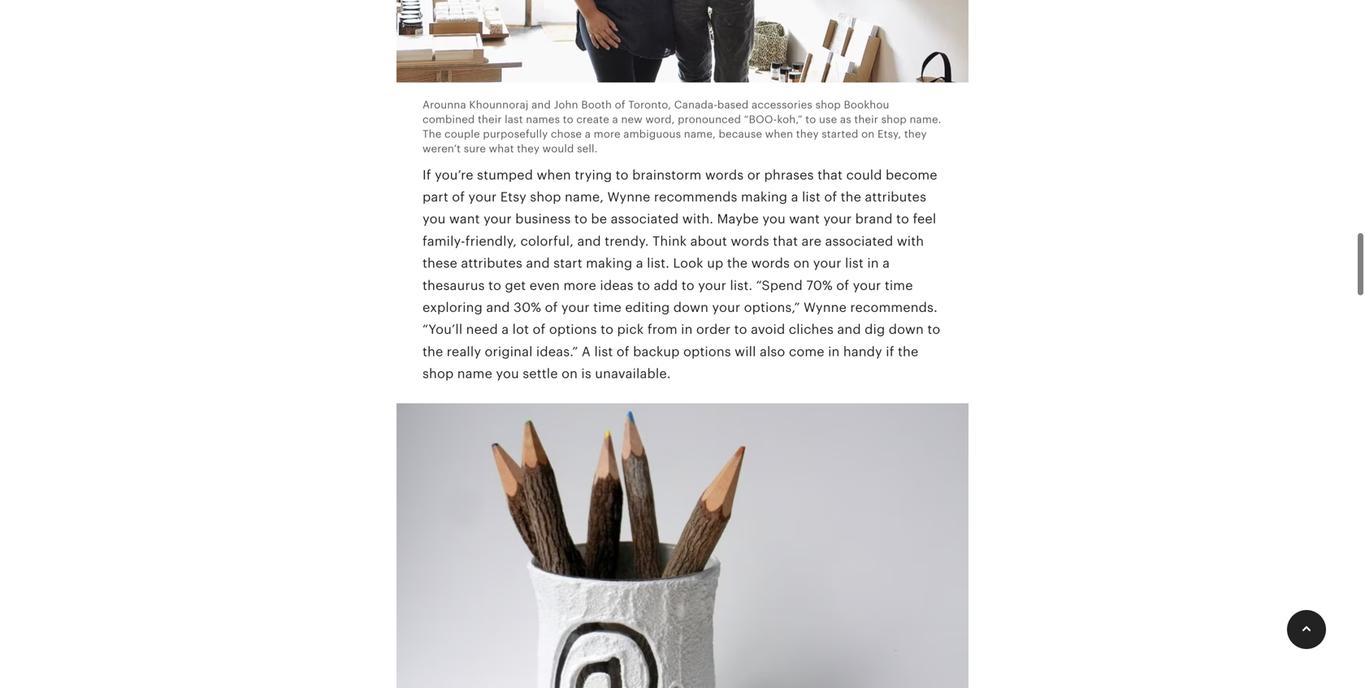 Task type: describe. For each thing, give the bounding box(es) containing it.
add
[[654, 278, 678, 293]]

accessories
[[752, 99, 813, 111]]

1 horizontal spatial time
[[885, 278, 913, 293]]

get
[[505, 278, 526, 293]]

30%
[[514, 300, 542, 315]]

the down "you'll
[[423, 345, 443, 359]]

brainstorm
[[632, 168, 702, 182]]

0 horizontal spatial making
[[586, 256, 633, 271]]

the right if
[[898, 345, 919, 359]]

1 horizontal spatial you
[[496, 367, 519, 381]]

purposefully
[[483, 128, 548, 140]]

lot
[[513, 322, 529, 337]]

your up 70%
[[813, 256, 842, 271]]

new
[[621, 113, 643, 125]]

weren't
[[423, 143, 461, 155]]

to left 'get'
[[489, 278, 502, 293]]

if you're stumped when trying to brainstorm words or phrases that could become part of your etsy shop name, wynne recommends making a list of the attributes you want your business to be associated with. maybe you want your brand to feel family-friendly, colorful, and trendy. think about words that are associated with these attributes and start making a list. look up the words on your list in a thesaurus to get even more ideas to add to your list. "spend 70% of your time exploring and 30% of your time editing down your options," wynne recommends. "you'll need a lot of options to pick from in order to avoid cliches and dig down to the really original ideas." a list of backup options will also come in handy if the shop name you settle on is unavailable.
[[423, 168, 941, 381]]

khounnoraj
[[469, 99, 529, 111]]

part
[[423, 190, 449, 204]]

1 horizontal spatial making
[[741, 190, 788, 204]]

2 horizontal spatial they
[[905, 128, 927, 140]]

last
[[505, 113, 523, 125]]

these
[[423, 256, 458, 271]]

your down up
[[698, 278, 727, 293]]

trendy.
[[605, 234, 649, 249]]

0 horizontal spatial you
[[423, 212, 446, 227]]

really
[[447, 345, 481, 359]]

handy
[[844, 345, 883, 359]]

your up order
[[712, 300, 741, 315]]

1 vertical spatial on
[[794, 256, 810, 271]]

start
[[554, 256, 583, 271]]

started
[[822, 128, 859, 140]]

recommends
[[654, 190, 738, 204]]

names
[[526, 113, 560, 125]]

recommends.
[[851, 300, 938, 315]]

1 horizontal spatial associated
[[825, 234, 894, 249]]

etsy,
[[878, 128, 902, 140]]

name
[[457, 367, 493, 381]]

backup
[[633, 345, 680, 359]]

pick
[[617, 322, 644, 337]]

colorful,
[[521, 234, 574, 249]]

of right 70%
[[837, 278, 850, 293]]

word,
[[646, 113, 675, 125]]

exploring
[[423, 300, 483, 315]]

based
[[718, 99, 749, 111]]

to down recommends.
[[928, 322, 941, 337]]

to right trying at the left top of the page
[[616, 168, 629, 182]]

and up need
[[486, 300, 510, 315]]

stumped
[[477, 168, 533, 182]]

what
[[489, 143, 514, 155]]

your left brand
[[824, 212, 852, 227]]

1 horizontal spatial down
[[889, 322, 924, 337]]

bookhou
[[844, 99, 890, 111]]

is
[[582, 367, 592, 381]]

need
[[466, 322, 498, 337]]

come
[[789, 345, 825, 359]]

trying
[[575, 168, 612, 182]]

order
[[697, 322, 731, 337]]

of down started
[[824, 190, 837, 204]]

also
[[760, 345, 786, 359]]

a down "phrases"
[[791, 190, 799, 204]]

2 vertical spatial in
[[828, 345, 840, 359]]

thesaurus
[[423, 278, 485, 293]]

ideas
[[600, 278, 634, 293]]

and up even
[[526, 256, 550, 271]]

of down even
[[545, 300, 558, 315]]

etsy
[[501, 190, 527, 204]]

to left feel
[[897, 212, 910, 227]]

to up will
[[734, 322, 748, 337]]

even
[[530, 278, 560, 293]]

look
[[673, 256, 704, 271]]

name.
[[910, 113, 942, 125]]

when inside arounna khounnoraj and john booth of toronto, canada-based accessories shop bookhou combined their last names to create a new word, pronounced "boo-koh," to use as their shop name. the couple purposefully chose a more ambiguous name, because when they started on etsy, they weren't sure what they would sell.
[[765, 128, 793, 140]]

"boo-
[[744, 113, 777, 125]]

your left etsy
[[469, 190, 497, 204]]

or
[[748, 168, 761, 182]]

combined
[[423, 113, 475, 125]]

shop up business
[[530, 190, 561, 204]]

0 horizontal spatial in
[[681, 322, 693, 337]]

couple
[[445, 128, 480, 140]]

avoid
[[751, 322, 785, 337]]

cliches
[[789, 322, 834, 337]]

your up recommends.
[[853, 278, 881, 293]]

chose
[[551, 128, 582, 140]]

from
[[648, 322, 678, 337]]

2 horizontal spatial list
[[845, 256, 864, 271]]

name, inside arounna khounnoraj and john booth of toronto, canada-based accessories shop bookhou combined their last names to create a new word, pronounced "boo-koh," to use as their shop name. the couple purposefully chose a more ambiguous name, because when they started on etsy, they weren't sure what they would sell.
[[684, 128, 716, 140]]

settle
[[523, 367, 558, 381]]

0 horizontal spatial wynne
[[608, 190, 651, 204]]

1 horizontal spatial that
[[818, 168, 843, 182]]

the right up
[[727, 256, 748, 271]]

1 want from the left
[[449, 212, 480, 227]]

0 horizontal spatial on
[[562, 367, 578, 381]]

1 vertical spatial words
[[731, 234, 770, 249]]

0 horizontal spatial time
[[593, 300, 622, 315]]

1 their from the left
[[478, 113, 502, 125]]

booth
[[581, 99, 612, 111]]

options,"
[[744, 300, 800, 315]]

a
[[582, 345, 591, 359]]

maybe
[[717, 212, 759, 227]]

shop up use
[[816, 99, 841, 111]]

because
[[719, 128, 762, 140]]



Task type: vqa. For each thing, say whether or not it's contained in the screenshot.
Brass
no



Task type: locate. For each thing, give the bounding box(es) containing it.
could
[[847, 168, 882, 182]]

more
[[594, 128, 621, 140], [564, 278, 597, 293]]

that
[[818, 168, 843, 182], [773, 234, 798, 249]]

in right the come
[[828, 345, 840, 359]]

1 vertical spatial options
[[684, 345, 731, 359]]

as
[[840, 113, 852, 125]]

and up names
[[532, 99, 551, 111]]

their down bookhou
[[855, 113, 879, 125]]

of right lot at left top
[[533, 322, 546, 337]]

use
[[819, 113, 837, 125]]

list down brand
[[845, 256, 864, 271]]

pronounced
[[678, 113, 741, 125]]

the
[[423, 128, 442, 140]]

you down original at the bottom of page
[[496, 367, 519, 381]]

0 horizontal spatial associated
[[611, 212, 679, 227]]

2 vertical spatial list
[[595, 345, 613, 359]]

options up a
[[549, 322, 597, 337]]

when inside 'if you're stumped when trying to brainstorm words or phrases that could become part of your etsy shop name, wynne recommends making a list of the attributes you want your business to be associated with. maybe you want your brand to feel family-friendly, colorful, and trendy. think about words that are associated with these attributes and start making a list. look up the words on your list in a thesaurus to get even more ideas to add to your list. "spend 70% of your time exploring and 30% of your time editing down your options," wynne recommends. "you'll need a lot of options to pick from in order to avoid cliches and dig down to the really original ideas." a list of backup options will also come in handy if the shop name you settle on is unavailable.'
[[537, 168, 571, 182]]

options
[[549, 322, 597, 337], [684, 345, 731, 359]]

shop down really
[[423, 367, 454, 381]]

arounna
[[423, 99, 466, 111]]

more down the create
[[594, 128, 621, 140]]

sell.
[[577, 143, 598, 155]]

would
[[543, 143, 574, 155]]

on inside arounna khounnoraj and john booth of toronto, canada-based accessories shop bookhou combined their last names to create a new word, pronounced "boo-koh," to use as their shop name. the couple purposefully chose a more ambiguous name, because when they started on etsy, they weren't sure what they would sell.
[[862, 128, 875, 140]]

dig
[[865, 322, 885, 337]]

0 horizontal spatial down
[[674, 300, 709, 315]]

editing
[[625, 300, 670, 315]]

they down 'koh,"' on the right top
[[796, 128, 819, 140]]

1 vertical spatial in
[[681, 322, 693, 337]]

name, inside 'if you're stumped when trying to brainstorm words or phrases that could become part of your etsy shop name, wynne recommends making a list of the attributes you want your business to be associated with. maybe you want your brand to feel family-friendly, colorful, and trendy. think about words that are associated with these attributes and start making a list. look up the words on your list in a thesaurus to get even more ideas to add to your list. "spend 70% of your time exploring and 30% of your time editing down your options," wynne recommends. "you'll need a lot of options to pick from in order to avoid cliches and dig down to the really original ideas." a list of backup options will also come in handy if the shop name you settle on is unavailable.'
[[565, 190, 604, 204]]

in right from
[[681, 322, 693, 337]]

friendly,
[[465, 234, 517, 249]]

0 vertical spatial more
[[594, 128, 621, 140]]

words left or
[[705, 168, 744, 182]]

your down 'start'
[[562, 300, 590, 315]]

the down the could
[[841, 190, 862, 204]]

more inside 'if you're stumped when trying to brainstorm words or phrases that could become part of your etsy shop name, wynne recommends making a list of the attributes you want your business to be associated with. maybe you want your brand to feel family-friendly, colorful, and trendy. think about words that are associated with these attributes and start making a list. look up the words on your list in a thesaurus to get even more ideas to add to your list. "spend 70% of your time exploring and 30% of your time editing down your options," wynne recommends. "you'll need a lot of options to pick from in order to avoid cliches and dig down to the really original ideas." a list of backup options will also come in handy if the shop name you settle on is unavailable.'
[[564, 278, 597, 293]]

associated up trendy.
[[611, 212, 679, 227]]

more inside arounna khounnoraj and john booth of toronto, canada-based accessories shop bookhou combined their last names to create a new word, pronounced "boo-koh," to use as their shop name. the couple purposefully chose a more ambiguous name, because when they started on etsy, they weren't sure what they would sell.
[[594, 128, 621, 140]]

if
[[423, 168, 431, 182]]

ideas."
[[536, 345, 578, 359]]

0 vertical spatial in
[[868, 256, 879, 271]]

2 vertical spatial on
[[562, 367, 578, 381]]

2 their from the left
[[855, 113, 879, 125]]

koh,"
[[777, 113, 803, 125]]

to up chose
[[563, 113, 574, 125]]

will
[[735, 345, 756, 359]]

1 vertical spatial associated
[[825, 234, 894, 249]]

time up recommends.
[[885, 278, 913, 293]]

shop
[[816, 99, 841, 111], [882, 113, 907, 125], [530, 190, 561, 204], [423, 367, 454, 381]]

of up 'new'
[[615, 99, 626, 111]]

of inside arounna khounnoraj and john booth of toronto, canada-based accessories shop bookhou combined their last names to create a new word, pronounced "boo-koh," to use as their shop name. the couple purposefully chose a more ambiguous name, because when they started on etsy, they weren't sure what they would sell.
[[615, 99, 626, 111]]

about
[[691, 234, 727, 249]]

become
[[886, 168, 938, 182]]

that left the could
[[818, 168, 843, 182]]

1 horizontal spatial want
[[789, 212, 820, 227]]

1 horizontal spatial when
[[765, 128, 793, 140]]

name, down pronounced
[[684, 128, 716, 140]]

think
[[653, 234, 687, 249]]

with.
[[683, 212, 714, 227]]

want up "are"
[[789, 212, 820, 227]]

name, down trying at the left top of the page
[[565, 190, 604, 204]]

and down be
[[577, 234, 601, 249]]

more down 'start'
[[564, 278, 597, 293]]

70%
[[806, 278, 833, 293]]

down up order
[[674, 300, 709, 315]]

0 horizontal spatial list.
[[647, 256, 670, 271]]

1 horizontal spatial options
[[684, 345, 731, 359]]

associated down brand
[[825, 234, 894, 249]]

list. up add
[[647, 256, 670, 271]]

on left etsy,
[[862, 128, 875, 140]]

1 horizontal spatial in
[[828, 345, 840, 359]]

of
[[615, 99, 626, 111], [452, 190, 465, 204], [824, 190, 837, 204], [837, 278, 850, 293], [545, 300, 558, 315], [533, 322, 546, 337], [617, 345, 630, 359]]

1 vertical spatial wynne
[[804, 300, 847, 315]]

1 vertical spatial attributes
[[461, 256, 523, 271]]

wynne
[[608, 190, 651, 204], [804, 300, 847, 315]]

1 vertical spatial list
[[845, 256, 864, 271]]

0 vertical spatial words
[[705, 168, 744, 182]]

1 horizontal spatial wynne
[[804, 300, 847, 315]]

time down "ideas"
[[593, 300, 622, 315]]

to left pick
[[601, 322, 614, 337]]

up
[[707, 256, 724, 271]]

they
[[796, 128, 819, 140], [905, 128, 927, 140], [517, 143, 540, 155]]

a down trendy.
[[636, 256, 644, 271]]

0 horizontal spatial want
[[449, 212, 480, 227]]

1 horizontal spatial list
[[802, 190, 821, 204]]

brand
[[856, 212, 893, 227]]

with
[[897, 234, 924, 249]]

on left is
[[562, 367, 578, 381]]

that left "are"
[[773, 234, 798, 249]]

1 horizontal spatial name,
[[684, 128, 716, 140]]

they down name.
[[905, 128, 927, 140]]

your
[[469, 190, 497, 204], [484, 212, 512, 227], [824, 212, 852, 227], [813, 256, 842, 271], [698, 278, 727, 293], [853, 278, 881, 293], [562, 300, 590, 315], [712, 300, 741, 315]]

0 horizontal spatial options
[[549, 322, 597, 337]]

original
[[485, 345, 533, 359]]

1 vertical spatial down
[[889, 322, 924, 337]]

toronto,
[[629, 99, 671, 111]]

and left dig
[[838, 322, 861, 337]]

0 vertical spatial name,
[[684, 128, 716, 140]]

your up friendly,
[[484, 212, 512, 227]]

2 horizontal spatial on
[[862, 128, 875, 140]]

2 horizontal spatial in
[[868, 256, 879, 271]]

attributes down the 'become'
[[865, 190, 927, 204]]

2 vertical spatial words
[[752, 256, 790, 271]]

family-
[[423, 234, 466, 249]]

are
[[802, 234, 822, 249]]

0 horizontal spatial they
[[517, 143, 540, 155]]

in
[[868, 256, 879, 271], [681, 322, 693, 337], [828, 345, 840, 359]]

1 horizontal spatial on
[[794, 256, 810, 271]]

words
[[705, 168, 744, 182], [731, 234, 770, 249], [752, 256, 790, 271]]

0 vertical spatial that
[[818, 168, 843, 182]]

"spend
[[756, 278, 803, 293]]

feel
[[913, 212, 937, 227]]

and inside arounna khounnoraj and john booth of toronto, canada-based accessories shop bookhou combined their last names to create a new word, pronounced "boo-koh," to use as their shop name. the couple purposefully chose a more ambiguous name, because when they started on etsy, they weren't sure what they would sell.
[[532, 99, 551, 111]]

of down pick
[[617, 345, 630, 359]]

0 vertical spatial making
[[741, 190, 788, 204]]

when
[[765, 128, 793, 140], [537, 168, 571, 182]]

a left lot at left top
[[502, 322, 509, 337]]

shop up etsy,
[[882, 113, 907, 125]]

0 vertical spatial time
[[885, 278, 913, 293]]

to left add
[[637, 278, 650, 293]]

in down brand
[[868, 256, 879, 271]]

making
[[741, 190, 788, 204], [586, 256, 633, 271]]

on down "are"
[[794, 256, 810, 271]]

0 vertical spatial options
[[549, 322, 597, 337]]

a left 'new'
[[612, 113, 618, 125]]

0 vertical spatial list
[[802, 190, 821, 204]]

list down "phrases"
[[802, 190, 821, 204]]

time
[[885, 278, 913, 293], [593, 300, 622, 315]]

arounna khounnoraj and john booth of toronto, canada-based accessories shop bookhou combined their last names to create a new word, pronounced "boo-koh," to use as their shop name. the couple purposefully chose a more ambiguous name, because when they started on etsy, they weren't sure what they would sell.
[[423, 99, 942, 155]]

phrases
[[764, 168, 814, 182]]

1 vertical spatial more
[[564, 278, 597, 293]]

options down order
[[684, 345, 731, 359]]

you right the "maybe"
[[763, 212, 786, 227]]

associated
[[611, 212, 679, 227], [825, 234, 894, 249]]

the
[[841, 190, 862, 204], [727, 256, 748, 271], [423, 345, 443, 359], [898, 345, 919, 359]]

list
[[802, 190, 821, 204], [845, 256, 864, 271], [595, 345, 613, 359]]

a up recommends.
[[883, 256, 890, 271]]

2 want from the left
[[789, 212, 820, 227]]

1 vertical spatial name,
[[565, 190, 604, 204]]

"you'll
[[423, 322, 463, 337]]

making up "ideas"
[[586, 256, 633, 271]]

be
[[591, 212, 607, 227]]

attributes down friendly,
[[461, 256, 523, 271]]

0 vertical spatial on
[[862, 128, 875, 140]]

0 vertical spatial associated
[[611, 212, 679, 227]]

their down khounnoraj on the top left of page
[[478, 113, 502, 125]]

sure
[[464, 143, 486, 155]]

business
[[516, 212, 571, 227]]

wynne down 70%
[[804, 300, 847, 315]]

list. up options,"
[[730, 278, 753, 293]]

1 vertical spatial that
[[773, 234, 798, 249]]

name,
[[684, 128, 716, 140], [565, 190, 604, 204]]

1 vertical spatial list.
[[730, 278, 753, 293]]

0 vertical spatial list.
[[647, 256, 670, 271]]

words up "spend
[[752, 256, 790, 271]]

to left use
[[806, 113, 816, 125]]

0 vertical spatial when
[[765, 128, 793, 140]]

when down would
[[537, 168, 571, 182]]

2 horizontal spatial you
[[763, 212, 786, 227]]

want
[[449, 212, 480, 227], [789, 212, 820, 227]]

making down or
[[741, 190, 788, 204]]

1 horizontal spatial attributes
[[865, 190, 927, 204]]

wynne down trying at the left top of the page
[[608, 190, 651, 204]]

if
[[886, 345, 895, 359]]

they down purposefully
[[517, 143, 540, 155]]

0 vertical spatial attributes
[[865, 190, 927, 204]]

when down 'koh,"' on the right top
[[765, 128, 793, 140]]

0 vertical spatial down
[[674, 300, 709, 315]]

unavailable.
[[595, 367, 671, 381]]

canada-
[[674, 99, 718, 111]]

of down you're
[[452, 190, 465, 204]]

1 horizontal spatial list.
[[730, 278, 753, 293]]

to down look in the top of the page
[[682, 278, 695, 293]]

down down recommends.
[[889, 322, 924, 337]]

to left be
[[575, 212, 588, 227]]

list.
[[647, 256, 670, 271], [730, 278, 753, 293]]

0 horizontal spatial name,
[[565, 190, 604, 204]]

1 vertical spatial time
[[593, 300, 622, 315]]

0 horizontal spatial when
[[537, 168, 571, 182]]

list right a
[[595, 345, 613, 359]]

1 vertical spatial when
[[537, 168, 571, 182]]

john
[[554, 99, 578, 111]]

attributes
[[865, 190, 927, 204], [461, 256, 523, 271]]

1 horizontal spatial they
[[796, 128, 819, 140]]

words down the "maybe"
[[731, 234, 770, 249]]

to
[[563, 113, 574, 125], [806, 113, 816, 125], [616, 168, 629, 182], [575, 212, 588, 227], [897, 212, 910, 227], [489, 278, 502, 293], [637, 278, 650, 293], [682, 278, 695, 293], [601, 322, 614, 337], [734, 322, 748, 337], [928, 322, 941, 337]]

0 vertical spatial wynne
[[608, 190, 651, 204]]

1 vertical spatial making
[[586, 256, 633, 271]]

want up family-
[[449, 212, 480, 227]]

a up sell.
[[585, 128, 591, 140]]

ambiguous
[[624, 128, 681, 140]]

0 horizontal spatial that
[[773, 234, 798, 249]]

1 horizontal spatial their
[[855, 113, 879, 125]]

0 horizontal spatial list
[[595, 345, 613, 359]]

a
[[612, 113, 618, 125], [585, 128, 591, 140], [791, 190, 799, 204], [636, 256, 644, 271], [883, 256, 890, 271], [502, 322, 509, 337]]

0 horizontal spatial attributes
[[461, 256, 523, 271]]

you're
[[435, 168, 474, 182]]

0 horizontal spatial their
[[478, 113, 502, 125]]

you down part
[[423, 212, 446, 227]]

create
[[577, 113, 610, 125]]

what makes a good etsy shop name? image
[[397, 393, 969, 688]]



